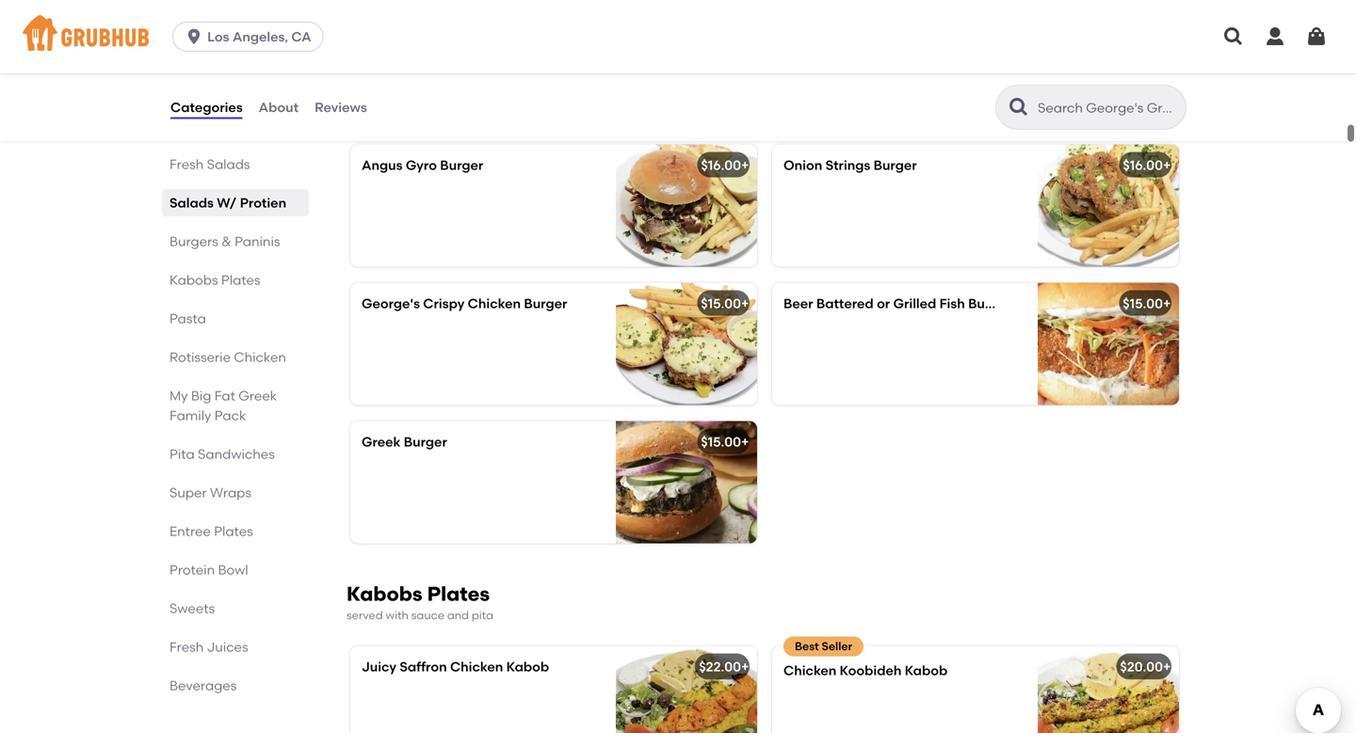 Task type: describe. For each thing, give the bounding box(es) containing it.
pasta
[[170, 311, 206, 327]]

ca
[[291, 29, 311, 45]]

+ for greek burger
[[741, 434, 749, 450]]

w/
[[217, 195, 237, 211]]

fat
[[214, 388, 235, 404]]

koobideh
[[840, 663, 902, 679]]

plates for kabobs plates
[[221, 272, 260, 288]]

chicken koobideh kabob image
[[1038, 647, 1179, 734]]

beer battered or grilled fish burger image
[[1038, 283, 1179, 405]]

and
[[447, 609, 469, 622]]

juices
[[207, 639, 248, 655]]

search icon image
[[1008, 96, 1030, 119]]

burgers
[[170, 234, 218, 250]]

entree plates
[[170, 524, 253, 540]]

entree
[[170, 524, 211, 540]]

bowl
[[218, 562, 248, 578]]

+ for onion strings burger
[[1163, 157, 1171, 173]]

pita
[[170, 446, 195, 462]]

kabobs for kabobs plates served with sauce and pita
[[347, 582, 422, 606]]

$15.00 + for grilled
[[1123, 296, 1171, 312]]

beer
[[784, 296, 813, 312]]

juicy saffron chicken kabob image
[[616, 647, 757, 734]]

$15.00 for grilled
[[1123, 296, 1163, 312]]

protein bowl
[[170, 562, 248, 578]]

fresh for fresh juices
[[170, 639, 204, 655]]

Search George's Greek Grill on 735 Figueroa search field
[[1036, 99, 1180, 117]]

chicken for best seller chicken koobideh kabob
[[784, 663, 837, 679]]

gyro
[[406, 157, 437, 173]]

seller
[[822, 640, 852, 654]]

sweets
[[170, 601, 215, 617]]

greek burger image
[[616, 421, 757, 544]]

beverages
[[170, 678, 237, 694]]

fresh for fresh salads
[[170, 156, 204, 172]]

+ for angus gyro burger
[[741, 157, 749, 173]]

+ for juicy saffron chicken kabob
[[741, 659, 749, 675]]

about
[[259, 99, 299, 115]]

pita sandwiches
[[170, 446, 275, 462]]

chicken up fat
[[234, 349, 286, 365]]

kabobs plates served with sauce and pita
[[347, 582, 494, 622]]

chicken for george's crispy chicken burger
[[468, 296, 521, 312]]

$20.00
[[1120, 659, 1163, 675]]

plates for entree plates
[[214, 524, 253, 540]]

plates for kabobs plates served with sauce and pita
[[427, 582, 490, 606]]

$16.00 + for onion strings burger
[[1123, 157, 1171, 173]]

fresh juices
[[170, 639, 248, 655]]

burgers & paninis
[[170, 234, 280, 250]]

battered
[[816, 296, 874, 312]]

protien
[[240, 195, 286, 211]]

los angeles, ca button
[[172, 22, 331, 52]]

about button
[[258, 73, 300, 141]]

main navigation navigation
[[0, 0, 1356, 73]]

los
[[207, 29, 229, 45]]

or
[[877, 296, 890, 312]]

super
[[170, 485, 207, 501]]

with
[[386, 609, 409, 622]]

$22.00 +
[[699, 659, 749, 675]]

wraps
[[210, 485, 251, 501]]

grilled
[[893, 296, 936, 312]]

kabobs plates
[[170, 272, 260, 288]]

big
[[191, 388, 211, 404]]

angeles,
[[232, 29, 288, 45]]

onion
[[784, 157, 822, 173]]

categories button
[[170, 73, 244, 141]]

0 vertical spatial salads
[[207, 156, 250, 172]]

served
[[347, 609, 383, 622]]

1 vertical spatial salads
[[170, 195, 214, 211]]

$16.00 for angus gyro burger
[[701, 157, 741, 173]]

angus gyro burger image
[[616, 144, 757, 267]]

$15.00 + for burger
[[701, 296, 749, 312]]



Task type: locate. For each thing, give the bounding box(es) containing it.
paninis
[[235, 234, 280, 250]]

super wraps
[[170, 485, 251, 501]]

0 vertical spatial kabobs
[[170, 272, 218, 288]]

1 fresh from the top
[[170, 156, 204, 172]]

family
[[170, 408, 211, 424]]

0 horizontal spatial kabob
[[506, 659, 549, 675]]

rotisserie
[[170, 349, 231, 365]]

0 vertical spatial plates
[[221, 272, 260, 288]]

1 horizontal spatial $16.00
[[1123, 157, 1163, 173]]

2 $16.00 from the left
[[1123, 157, 1163, 173]]

saffron
[[400, 659, 447, 675]]

1 horizontal spatial greek
[[362, 434, 401, 450]]

2 fresh from the top
[[170, 639, 204, 655]]

$16.00
[[701, 157, 741, 173], [1123, 157, 1163, 173]]

1 horizontal spatial kabobs
[[347, 582, 422, 606]]

2 vertical spatial plates
[[427, 582, 490, 606]]

$15.00
[[701, 296, 741, 312], [1123, 296, 1163, 312], [701, 434, 741, 450]]

crispy
[[423, 296, 465, 312]]

reviews
[[315, 99, 367, 115]]

$15.00 +
[[701, 296, 749, 312], [1123, 296, 1171, 312], [701, 434, 749, 450]]

$15.00 for burger
[[701, 296, 741, 312]]

fish
[[940, 296, 965, 312]]

onion strings burger
[[784, 157, 917, 173]]

plates
[[221, 272, 260, 288], [214, 524, 253, 540], [427, 582, 490, 606]]

greek inside my big fat greek family pack
[[238, 388, 277, 404]]

kabob
[[506, 659, 549, 675], [905, 663, 948, 679]]

my big fat greek family pack
[[170, 388, 277, 424]]

+ for george's crispy chicken burger
[[741, 296, 749, 312]]

plates up and
[[427, 582, 490, 606]]

$16.00 down search george's greek grill on 735 figueroa search box
[[1123, 157, 1163, 173]]

1 vertical spatial plates
[[214, 524, 253, 540]]

2 horizontal spatial svg image
[[1305, 25, 1328, 48]]

kabobs inside kabobs plates served with sauce and pita
[[347, 582, 422, 606]]

1 $16.00 from the left
[[701, 157, 741, 173]]

0 horizontal spatial svg image
[[185, 27, 204, 46]]

greek
[[238, 388, 277, 404], [362, 434, 401, 450]]

pack
[[214, 408, 246, 424]]

chicken right crispy
[[468, 296, 521, 312]]

pita
[[472, 609, 494, 622]]

chicken down the best
[[784, 663, 837, 679]]

0 horizontal spatial greek
[[238, 388, 277, 404]]

$16.00 + left onion
[[701, 157, 749, 173]]

angus gyro burger
[[362, 157, 483, 173]]

strings
[[826, 157, 870, 173]]

best seller chicken koobideh kabob
[[784, 640, 948, 679]]

plates inside kabobs plates served with sauce and pita
[[427, 582, 490, 606]]

onion strings burger image
[[1038, 144, 1179, 267]]

juicy saffron chicken kabob
[[362, 659, 549, 675]]

salads
[[207, 156, 250, 172], [170, 195, 214, 211]]

0 horizontal spatial kabobs
[[170, 272, 218, 288]]

salads left the w/
[[170, 195, 214, 211]]

fresh salads
[[170, 156, 250, 172]]

0 vertical spatial fresh
[[170, 156, 204, 172]]

george's
[[362, 296, 420, 312]]

chicken for juicy saffron chicken kabob
[[450, 659, 503, 675]]

kabobs down burgers
[[170, 272, 218, 288]]

reviews button
[[314, 73, 368, 141]]

1 horizontal spatial $16.00 +
[[1123, 157, 1171, 173]]

sandwiches
[[198, 446, 275, 462]]

kabobs up with
[[347, 582, 422, 606]]

1 vertical spatial fresh
[[170, 639, 204, 655]]

kabobs for kabobs plates
[[170, 272, 218, 288]]

best
[[795, 640, 819, 654]]

protein
[[170, 562, 215, 578]]

1 horizontal spatial kabob
[[905, 663, 948, 679]]

fresh
[[170, 156, 204, 172], [170, 639, 204, 655]]

$20.00 +
[[1120, 659, 1171, 675]]

1 $16.00 + from the left
[[701, 157, 749, 173]]

kabobs
[[170, 272, 218, 288], [347, 582, 422, 606]]

svg image
[[1222, 25, 1245, 48]]

george's crispy chicken burger
[[362, 296, 567, 312]]

sauce
[[411, 609, 444, 622]]

angus
[[362, 157, 403, 173]]

salads w/ protien
[[170, 195, 286, 211]]

0 horizontal spatial $16.00 +
[[701, 157, 749, 173]]

1 vertical spatial greek
[[362, 434, 401, 450]]

&
[[221, 234, 231, 250]]

tuna panini image
[[1038, 6, 1179, 128]]

greek burger
[[362, 434, 447, 450]]

george's crispy chicken burger image
[[616, 283, 757, 405]]

plates down &
[[221, 272, 260, 288]]

juicy
[[362, 659, 396, 675]]

rotisserie chicken
[[170, 349, 286, 365]]

0 vertical spatial greek
[[238, 388, 277, 404]]

falafel panini image
[[616, 6, 757, 128]]

burger
[[440, 157, 483, 173], [874, 157, 917, 173], [524, 296, 567, 312], [968, 296, 1012, 312], [404, 434, 447, 450]]

kabob inside the best seller chicken koobideh kabob
[[905, 663, 948, 679]]

chicken down pita
[[450, 659, 503, 675]]

+
[[741, 157, 749, 173], [1163, 157, 1171, 173], [741, 296, 749, 312], [1163, 296, 1171, 312], [741, 434, 749, 450], [741, 659, 749, 675], [1163, 659, 1171, 675]]

svg image inside los angeles, ca button
[[185, 27, 204, 46]]

0 horizontal spatial $16.00
[[701, 157, 741, 173]]

$16.00 +
[[701, 157, 749, 173], [1123, 157, 1171, 173]]

+ for beer battered or grilled fish burger
[[1163, 296, 1171, 312]]

chicken
[[468, 296, 521, 312], [234, 349, 286, 365], [450, 659, 503, 675], [784, 663, 837, 679]]

los angeles, ca
[[207, 29, 311, 45]]

chicken inside the best seller chicken koobideh kabob
[[784, 663, 837, 679]]

$16.00 for onion strings burger
[[1123, 157, 1163, 173]]

categories
[[170, 99, 243, 115]]

$16.00 + for angus gyro burger
[[701, 157, 749, 173]]

my
[[170, 388, 188, 404]]

fresh up salads w/ protien on the top left of page
[[170, 156, 204, 172]]

fresh down sweets on the bottom left of page
[[170, 639, 204, 655]]

$16.00 + down search george's greek grill on 735 figueroa search box
[[1123, 157, 1171, 173]]

plates up bowl
[[214, 524, 253, 540]]

svg image
[[1264, 25, 1286, 48], [1305, 25, 1328, 48], [185, 27, 204, 46]]

1 vertical spatial kabobs
[[347, 582, 422, 606]]

1 horizontal spatial svg image
[[1264, 25, 1286, 48]]

2 $16.00 + from the left
[[1123, 157, 1171, 173]]

salads up salads w/ protien on the top left of page
[[207, 156, 250, 172]]

$16.00 left onion
[[701, 157, 741, 173]]

beer battered or grilled fish burger
[[784, 296, 1012, 312]]

$22.00
[[699, 659, 741, 675]]



Task type: vqa. For each thing, say whether or not it's contained in the screenshot.
the plates in the Kabobs Plates served with sauce and pita
yes



